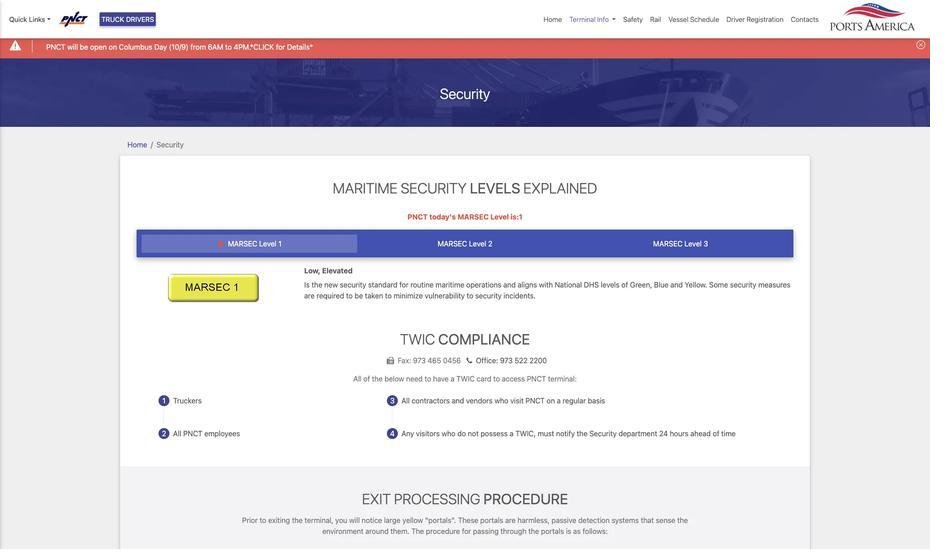 Task type: describe. For each thing, give the bounding box(es) containing it.
to left have
[[425, 375, 431, 383]]

not
[[468, 430, 479, 438]]

to down "standard"
[[385, 292, 392, 300]]

notice
[[362, 517, 382, 525]]

1 horizontal spatial 2
[[488, 240, 492, 248]]

vessel
[[668, 15, 688, 23]]

some
[[709, 281, 728, 289]]

pnct inside 'link'
[[46, 43, 65, 51]]

be inside 'link'
[[80, 43, 88, 51]]

you
[[335, 517, 347, 525]]

time
[[721, 430, 736, 438]]

pnct will be open on columbus day (10/9) from 6am to 4pm.*click for details* link
[[46, 41, 313, 52]]

the left the below
[[372, 375, 383, 383]]

"portals".
[[425, 517, 456, 525]]

marsec level 3 link
[[573, 235, 788, 253]]

level for marsec level 3
[[684, 240, 702, 248]]

1 horizontal spatial who
[[495, 397, 508, 405]]

quick links link
[[9, 14, 51, 24]]

twic compliance
[[400, 331, 530, 348]]

1 inside tab list
[[278, 240, 282, 248]]

vendors
[[466, 397, 493, 405]]

standard
[[368, 281, 397, 289]]

rail link
[[646, 10, 665, 28]]

will inside prior to exiting the terminal, you will notice large yellow "portals". these portals are harmless, passive detection systems that sense the environment around them. the procedure for passing through the portals is as follows:
[[349, 517, 360, 525]]

passive
[[551, 517, 576, 525]]

columbus
[[119, 43, 152, 51]]

1 horizontal spatial portals
[[541, 528, 564, 536]]

terminal
[[569, 15, 596, 23]]

terminal info
[[569, 15, 609, 23]]

home inside home link
[[544, 15, 562, 23]]

on inside 'link'
[[109, 43, 117, 51]]

employees
[[204, 430, 240, 438]]

the down harmless,
[[528, 528, 539, 536]]

be inside is the new security standard for routine maritime operations and aligns with national dhs levels of green, blue and yellow. some security measures are required to be taken to minimize vulnerability to security incidents.
[[355, 292, 363, 300]]

driver registration
[[726, 15, 784, 23]]

compliance
[[438, 331, 530, 348]]

for inside prior to exiting the terminal, you will notice large yellow "portals". these portals are harmless, passive detection systems that sense the environment around them. the procedure for passing through the portals is as follows:
[[462, 528, 471, 536]]

with
[[539, 281, 553, 289]]

2200
[[529, 357, 547, 365]]

pnct today's marsec level is:1
[[407, 213, 523, 221]]

2 vertical spatial of
[[713, 430, 719, 438]]

the inside is the new security standard for routine maritime operations and aligns with national dhs levels of green, blue and yellow. some security measures are required to be taken to minimize vulnerability to security incidents.
[[312, 281, 322, 289]]

4
[[390, 430, 395, 438]]

measures
[[758, 281, 790, 289]]

all of the below need to have a twic card to access pnct terminal:
[[353, 375, 577, 383]]

pnct left employees
[[183, 430, 202, 438]]

drivers
[[126, 15, 154, 23]]

from
[[190, 43, 206, 51]]

465
[[428, 357, 441, 365]]

harmless,
[[518, 517, 550, 525]]

1 horizontal spatial and
[[503, 281, 516, 289]]

pnct down 2200
[[527, 375, 546, 383]]

tab list containing marsec level 1
[[137, 230, 793, 258]]

973 for fax:
[[413, 357, 426, 365]]

passing
[[473, 528, 499, 536]]

to inside 'link'
[[225, 43, 232, 51]]

do
[[457, 430, 466, 438]]

as
[[573, 528, 581, 536]]

truck
[[101, 15, 124, 23]]

card
[[477, 375, 491, 383]]

new
[[324, 281, 338, 289]]

operations
[[466, 281, 501, 289]]

3 inside 'link'
[[704, 240, 708, 248]]

hours
[[670, 430, 689, 438]]

low,
[[304, 267, 320, 275]]

ahead
[[690, 430, 711, 438]]

truck drivers
[[101, 15, 154, 23]]

must
[[538, 430, 554, 438]]

sense
[[656, 517, 675, 525]]

incidents.
[[504, 292, 536, 300]]

marsec level 3
[[653, 240, 708, 248]]

1 horizontal spatial security
[[475, 292, 502, 300]]

taken
[[365, 292, 383, 300]]

marsec for marsec level 3
[[653, 240, 683, 248]]

the right exiting
[[292, 517, 303, 525]]

fax:
[[398, 357, 411, 365]]

green,
[[630, 281, 652, 289]]

office: 973 522 2200
[[476, 357, 547, 365]]

follows:
[[583, 528, 608, 536]]

all for all pnct employees
[[173, 430, 181, 438]]

maritime
[[436, 281, 464, 289]]

national
[[555, 281, 582, 289]]

required
[[317, 292, 344, 300]]

0 vertical spatial twic
[[400, 331, 435, 348]]

that
[[641, 517, 654, 525]]

all for all of the below need to have a twic card to access pnct terminal:
[[353, 375, 361, 383]]

twic,
[[515, 430, 536, 438]]

0 vertical spatial home link
[[540, 10, 566, 28]]

safety
[[623, 15, 643, 23]]

0 vertical spatial a
[[451, 375, 455, 383]]

around
[[365, 528, 389, 536]]

is
[[304, 281, 310, 289]]

office: 973 522 2200 link
[[463, 357, 547, 365]]

for inside is the new security standard for routine maritime operations and aligns with national dhs levels of green, blue and yellow. some security measures are required to be taken to minimize vulnerability to security incidents.
[[399, 281, 409, 289]]

possess
[[481, 430, 508, 438]]

1 vertical spatial on
[[547, 397, 555, 405]]

1 vertical spatial home link
[[127, 141, 147, 149]]

through
[[500, 528, 526, 536]]

visit
[[510, 397, 524, 405]]

driver registration link
[[723, 10, 787, 28]]

rail
[[650, 15, 661, 23]]

registration
[[747, 15, 784, 23]]

maritime security levels explained
[[333, 179, 597, 197]]

pnct will be open on columbus day (10/9) from 6am to 4pm.*click for details* alert
[[0, 34, 930, 58]]

today's
[[429, 213, 456, 221]]

terminal:
[[548, 375, 577, 383]]

0 horizontal spatial and
[[452, 397, 464, 405]]

pnct will be open on columbus day (10/9) from 6am to 4pm.*click for details*
[[46, 43, 313, 51]]

0456
[[443, 357, 461, 365]]

4pm.*click
[[234, 43, 274, 51]]

the
[[411, 528, 424, 536]]

dhs
[[584, 281, 599, 289]]

notify
[[556, 430, 575, 438]]



Task type: locate. For each thing, give the bounding box(es) containing it.
marsec level 2
[[438, 240, 492, 248]]

regular
[[563, 397, 586, 405]]

twic
[[400, 331, 435, 348], [456, 375, 475, 383]]

1
[[278, 240, 282, 248], [162, 397, 166, 405]]

1 vertical spatial a
[[557, 397, 561, 405]]

have
[[433, 375, 449, 383]]

truck drivers link
[[100, 12, 156, 26]]

0 horizontal spatial all
[[173, 430, 181, 438]]

who left "do"
[[442, 430, 455, 438]]

0 horizontal spatial levels
[[470, 179, 520, 197]]

for up minimize
[[399, 281, 409, 289]]

1 vertical spatial be
[[355, 292, 363, 300]]

1 vertical spatial 1
[[162, 397, 166, 405]]

levels up is:1
[[470, 179, 520, 197]]

0 vertical spatial who
[[495, 397, 508, 405]]

all down need
[[402, 397, 410, 405]]

of inside is the new security standard for routine maritime operations and aligns with national dhs levels of green, blue and yellow. some security measures are required to be taken to minimize vulnerability to security incidents.
[[621, 281, 628, 289]]

1 horizontal spatial a
[[510, 430, 513, 438]]

0 vertical spatial 1
[[278, 240, 282, 248]]

are inside is the new security standard for routine maritime operations and aligns with national dhs levels of green, blue and yellow. some security measures are required to be taken to minimize vulnerability to security incidents.
[[304, 292, 315, 300]]

2 vertical spatial for
[[462, 528, 471, 536]]

1 vertical spatial levels
[[601, 281, 619, 289]]

to right 'card'
[[493, 375, 500, 383]]

marsec inside 'link'
[[653, 240, 683, 248]]

visitors
[[416, 430, 440, 438]]

0 vertical spatial portals
[[480, 517, 503, 525]]

0 vertical spatial levels
[[470, 179, 520, 197]]

is:1
[[511, 213, 523, 221]]

0 vertical spatial of
[[621, 281, 628, 289]]

1 horizontal spatial for
[[399, 281, 409, 289]]

0 horizontal spatial 1
[[162, 397, 166, 405]]

vessel schedule link
[[665, 10, 723, 28]]

explained
[[523, 179, 597, 197]]

fax: 973 465 0456
[[398, 357, 463, 365]]

marsec level 1
[[226, 240, 282, 248]]

who left visit
[[495, 397, 508, 405]]

2 horizontal spatial and
[[670, 281, 683, 289]]

of left the below
[[363, 375, 370, 383]]

0 horizontal spatial on
[[109, 43, 117, 51]]

home link
[[540, 10, 566, 28], [127, 141, 147, 149]]

on left regular
[[547, 397, 555, 405]]

all pnct employees
[[173, 430, 240, 438]]

will right you
[[349, 517, 360, 525]]

1 horizontal spatial be
[[355, 292, 363, 300]]

marsec level 2 link
[[357, 235, 573, 253]]

pnct left 'today's'
[[407, 213, 428, 221]]

a right have
[[451, 375, 455, 383]]

basis
[[588, 397, 605, 405]]

6am
[[208, 43, 223, 51]]

of left time
[[713, 430, 719, 438]]

systems
[[612, 517, 639, 525]]

973 left 522
[[500, 357, 513, 365]]

1 vertical spatial 3
[[390, 397, 395, 405]]

2 horizontal spatial security
[[730, 281, 756, 289]]

portals down the passive
[[541, 528, 564, 536]]

truckers
[[173, 397, 202, 405]]

and
[[503, 281, 516, 289], [670, 281, 683, 289], [452, 397, 464, 405]]

1 horizontal spatial of
[[621, 281, 628, 289]]

level for marsec level 1
[[259, 240, 276, 248]]

pnct
[[46, 43, 65, 51], [407, 213, 428, 221], [527, 375, 546, 383], [526, 397, 545, 405], [183, 430, 202, 438]]

blue
[[654, 281, 668, 289]]

who
[[495, 397, 508, 405], [442, 430, 455, 438]]

all
[[353, 375, 361, 383], [402, 397, 410, 405], [173, 430, 181, 438]]

1 horizontal spatial will
[[349, 517, 360, 525]]

all contractors and vendors who visit pnct on a regular basis
[[402, 397, 605, 405]]

0 horizontal spatial are
[[304, 292, 315, 300]]

0 horizontal spatial 2
[[162, 430, 166, 438]]

contacts
[[791, 15, 819, 23]]

quick links
[[9, 15, 45, 23]]

twic left 'card'
[[456, 375, 475, 383]]

1 vertical spatial will
[[349, 517, 360, 525]]

0 horizontal spatial home link
[[127, 141, 147, 149]]

0 horizontal spatial portals
[[480, 517, 503, 525]]

them.
[[391, 528, 409, 536]]

be
[[80, 43, 88, 51], [355, 292, 363, 300]]

1 horizontal spatial on
[[547, 397, 555, 405]]

safety link
[[620, 10, 646, 28]]

1 horizontal spatial 973
[[500, 357, 513, 365]]

1 vertical spatial of
[[363, 375, 370, 383]]

0 horizontal spatial be
[[80, 43, 88, 51]]

exit processing procedure
[[362, 491, 568, 508]]

vulnerability
[[425, 292, 465, 300]]

exiting
[[268, 517, 290, 525]]

0 horizontal spatial will
[[67, 43, 78, 51]]

level
[[490, 213, 509, 221], [259, 240, 276, 248], [469, 240, 486, 248], [684, 240, 702, 248]]

1 horizontal spatial 1
[[278, 240, 282, 248]]

2 horizontal spatial of
[[713, 430, 719, 438]]

and up incidents.
[[503, 281, 516, 289]]

marsec for marsec level 1
[[228, 240, 257, 248]]

2 left all pnct employees
[[162, 430, 166, 438]]

of left green,
[[621, 281, 628, 289]]

2 horizontal spatial for
[[462, 528, 471, 536]]

1 horizontal spatial are
[[505, 517, 516, 525]]

0 vertical spatial 2
[[488, 240, 492, 248]]

1 vertical spatial home
[[127, 141, 147, 149]]

need
[[406, 375, 423, 383]]

these
[[458, 517, 478, 525]]

driver
[[726, 15, 745, 23]]

and right blue
[[670, 281, 683, 289]]

are up 'through'
[[505, 517, 516, 525]]

be left open
[[80, 43, 88, 51]]

0 vertical spatial will
[[67, 43, 78, 51]]

are
[[304, 292, 315, 300], [505, 517, 516, 525]]

1 horizontal spatial levels
[[601, 281, 619, 289]]

levels right dhs
[[601, 281, 619, 289]]

portals up passing
[[480, 517, 503, 525]]

1 horizontal spatial home
[[544, 15, 562, 23]]

the right notify on the right bottom
[[577, 430, 587, 438]]

large
[[384, 517, 401, 525]]

terminal,
[[305, 517, 333, 525]]

0 horizontal spatial for
[[276, 43, 285, 51]]

contacts link
[[787, 10, 822, 28]]

2 vertical spatial a
[[510, 430, 513, 438]]

0 horizontal spatial of
[[363, 375, 370, 383]]

1 vertical spatial 2
[[162, 430, 166, 438]]

pnct right visit
[[526, 397, 545, 405]]

973 right fax:
[[413, 357, 426, 365]]

0 vertical spatial are
[[304, 292, 315, 300]]

for down these
[[462, 528, 471, 536]]

marsec
[[458, 213, 489, 221], [228, 240, 257, 248], [438, 240, 467, 248], [653, 240, 683, 248]]

below
[[385, 375, 404, 383]]

all down truckers
[[173, 430, 181, 438]]

3 down the below
[[390, 397, 395, 405]]

home
[[544, 15, 562, 23], [127, 141, 147, 149]]

of
[[621, 281, 628, 289], [363, 375, 370, 383], [713, 430, 719, 438]]

to inside prior to exiting the terminal, you will notice large yellow "portals". these portals are harmless, passive detection systems that sense the environment around them. the procedure for passing through the portals is as follows:
[[260, 517, 266, 525]]

will left open
[[67, 43, 78, 51]]

1 horizontal spatial home link
[[540, 10, 566, 28]]

security down elevated
[[340, 281, 366, 289]]

portals
[[480, 517, 503, 525], [541, 528, 564, 536]]

elevated
[[322, 267, 353, 275]]

to right prior at the bottom left of page
[[260, 517, 266, 525]]

is
[[566, 528, 571, 536]]

3
[[704, 240, 708, 248], [390, 397, 395, 405]]

2 vertical spatial all
[[173, 430, 181, 438]]

levels
[[470, 179, 520, 197], [601, 281, 619, 289]]

1 vertical spatial are
[[505, 517, 516, 525]]

are down is on the left of page
[[304, 292, 315, 300]]

0 vertical spatial all
[[353, 375, 361, 383]]

security down operations
[[475, 292, 502, 300]]

3 up yellow.
[[704, 240, 708, 248]]

all left the below
[[353, 375, 361, 383]]

access
[[502, 375, 525, 383]]

0 horizontal spatial 973
[[413, 357, 426, 365]]

0 vertical spatial home
[[544, 15, 562, 23]]

to right required
[[346, 292, 353, 300]]

phone image
[[463, 357, 476, 364]]

office:
[[476, 357, 498, 365]]

prior to exiting the terminal, you will notice large yellow "portals". these portals are harmless, passive detection systems that sense the environment around them. the procedure for passing through the portals is as follows:
[[242, 517, 688, 536]]

0 horizontal spatial 3
[[390, 397, 395, 405]]

marsec level 1 link
[[142, 235, 357, 253]]

and left vendors
[[452, 397, 464, 405]]

open
[[90, 43, 107, 51]]

are inside prior to exiting the terminal, you will notice large yellow "portals". these portals are harmless, passive detection systems that sense the environment around them. the procedure for passing through the portals is as follows:
[[505, 517, 516, 525]]

maritime
[[333, 179, 398, 197]]

the right sense
[[677, 517, 688, 525]]

levels inside is the new security standard for routine maritime operations and aligns with national dhs levels of green, blue and yellow. some security measures are required to be taken to minimize vulnerability to security incidents.
[[601, 281, 619, 289]]

0 vertical spatial for
[[276, 43, 285, 51]]

973 for office:
[[500, 357, 513, 365]]

level for marsec level 2
[[469, 240, 486, 248]]

1 horizontal spatial all
[[353, 375, 361, 383]]

1 vertical spatial for
[[399, 281, 409, 289]]

the right is on the left of page
[[312, 281, 322, 289]]

twic up fax: 973 465 0456 at the left
[[400, 331, 435, 348]]

on right open
[[109, 43, 117, 51]]

1 vertical spatial who
[[442, 430, 455, 438]]

1 horizontal spatial twic
[[456, 375, 475, 383]]

any visitors who do not possess a twic, must notify the security department 24 hours ahead of time
[[402, 430, 736, 438]]

2 down pnct today's marsec level is:1
[[488, 240, 492, 248]]

973
[[413, 357, 426, 365], [500, 357, 513, 365]]

1 vertical spatial all
[[402, 397, 410, 405]]

(10/9)
[[169, 43, 189, 51]]

tab list
[[137, 230, 793, 258]]

to
[[225, 43, 232, 51], [346, 292, 353, 300], [385, 292, 392, 300], [467, 292, 473, 300], [425, 375, 431, 383], [493, 375, 500, 383], [260, 517, 266, 525]]

for left details*
[[276, 43, 285, 51]]

contractors
[[412, 397, 450, 405]]

close image
[[916, 40, 925, 49]]

0 horizontal spatial security
[[340, 281, 366, 289]]

pnct down quick links link at left
[[46, 43, 65, 51]]

to right 6am
[[225, 43, 232, 51]]

marsec for marsec level 2
[[438, 240, 467, 248]]

0 horizontal spatial home
[[127, 141, 147, 149]]

0 vertical spatial be
[[80, 43, 88, 51]]

1 horizontal spatial 3
[[704, 240, 708, 248]]

level inside 'link'
[[684, 240, 702, 248]]

all for all contractors and vendors who visit pnct on a regular basis
[[402, 397, 410, 405]]

environment
[[322, 528, 363, 536]]

a left regular
[[557, 397, 561, 405]]

quick
[[9, 15, 27, 23]]

security
[[440, 85, 490, 102], [157, 141, 184, 149], [401, 179, 467, 197], [589, 430, 617, 438]]

procedure
[[483, 491, 568, 508]]

details*
[[287, 43, 313, 51]]

0 vertical spatial on
[[109, 43, 117, 51]]

aligns
[[518, 281, 537, 289]]

1 vertical spatial portals
[[541, 528, 564, 536]]

minimize
[[394, 292, 423, 300]]

1 vertical spatial twic
[[456, 375, 475, 383]]

0 vertical spatial 3
[[704, 240, 708, 248]]

2 horizontal spatial all
[[402, 397, 410, 405]]

1 973 from the left
[[413, 357, 426, 365]]

will inside 'link'
[[67, 43, 78, 51]]

be left taken
[[355, 292, 363, 300]]

vessel schedule
[[668, 15, 719, 23]]

a left twic,
[[510, 430, 513, 438]]

schedule
[[690, 15, 719, 23]]

for inside 'link'
[[276, 43, 285, 51]]

0 horizontal spatial who
[[442, 430, 455, 438]]

security right some
[[730, 281, 756, 289]]

0 horizontal spatial a
[[451, 375, 455, 383]]

2 horizontal spatial a
[[557, 397, 561, 405]]

0 horizontal spatial twic
[[400, 331, 435, 348]]

a
[[451, 375, 455, 383], [557, 397, 561, 405], [510, 430, 513, 438]]

to down operations
[[467, 292, 473, 300]]

2 973 from the left
[[500, 357, 513, 365]]

info
[[597, 15, 609, 23]]



Task type: vqa. For each thing, say whether or not it's contained in the screenshot.
possess
yes



